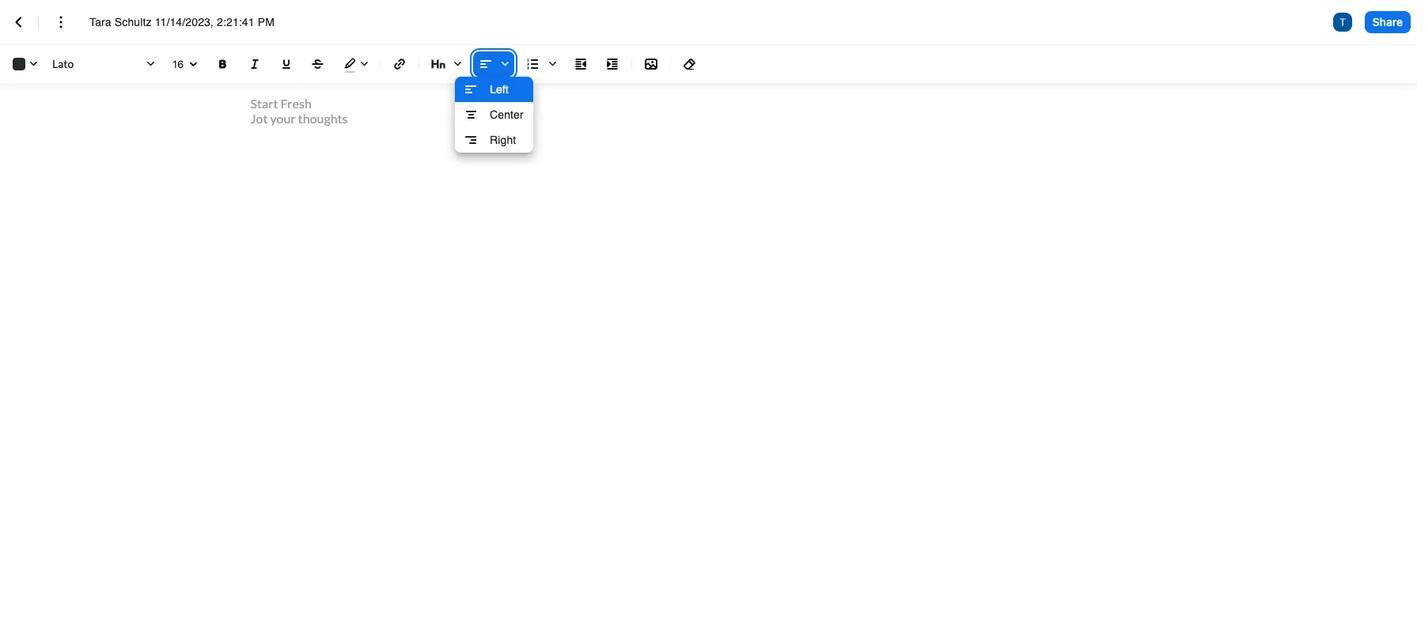 Task type: locate. For each thing, give the bounding box(es) containing it.
strikethrough image
[[309, 55, 328, 74]]

list box
[[455, 77, 533, 153]]

list box containing left
[[455, 77, 533, 153]]

underline image
[[277, 55, 296, 74]]

center option
[[455, 102, 533, 127]]

right element
[[461, 131, 487, 150]]

left image
[[461, 80, 480, 99]]

left element
[[461, 80, 487, 99]]

None text field
[[89, 14, 299, 30]]

insert image image
[[642, 55, 661, 74]]

increase indent image
[[603, 55, 622, 74]]

right
[[490, 133, 516, 146]]

clear style image
[[681, 55, 700, 74]]

more image
[[51, 13, 70, 32]]

left option
[[455, 77, 533, 102]]

right option
[[455, 127, 533, 153]]

heading image
[[426, 51, 467, 77]]



Task type: vqa. For each thing, say whether or not it's contained in the screenshot.
TEST
no



Task type: describe. For each thing, give the bounding box(es) containing it.
color image
[[6, 51, 43, 77]]

all notes image
[[9, 13, 28, 32]]

tara schultz image
[[1333, 13, 1352, 32]]

share button
[[1365, 11, 1411, 33]]

bold image
[[214, 55, 233, 74]]

left
[[490, 83, 509, 95]]

center
[[490, 108, 524, 121]]

list image
[[521, 51, 562, 77]]

font image
[[49, 51, 160, 77]]

italic image
[[245, 55, 264, 74]]

center element
[[461, 105, 487, 124]]

right image
[[461, 131, 480, 150]]

text highlight image
[[337, 51, 374, 77]]

share
[[1373, 15, 1403, 28]]

decrease indent image
[[571, 55, 590, 74]]

link image
[[390, 55, 409, 74]]

center image
[[461, 105, 480, 124]]



